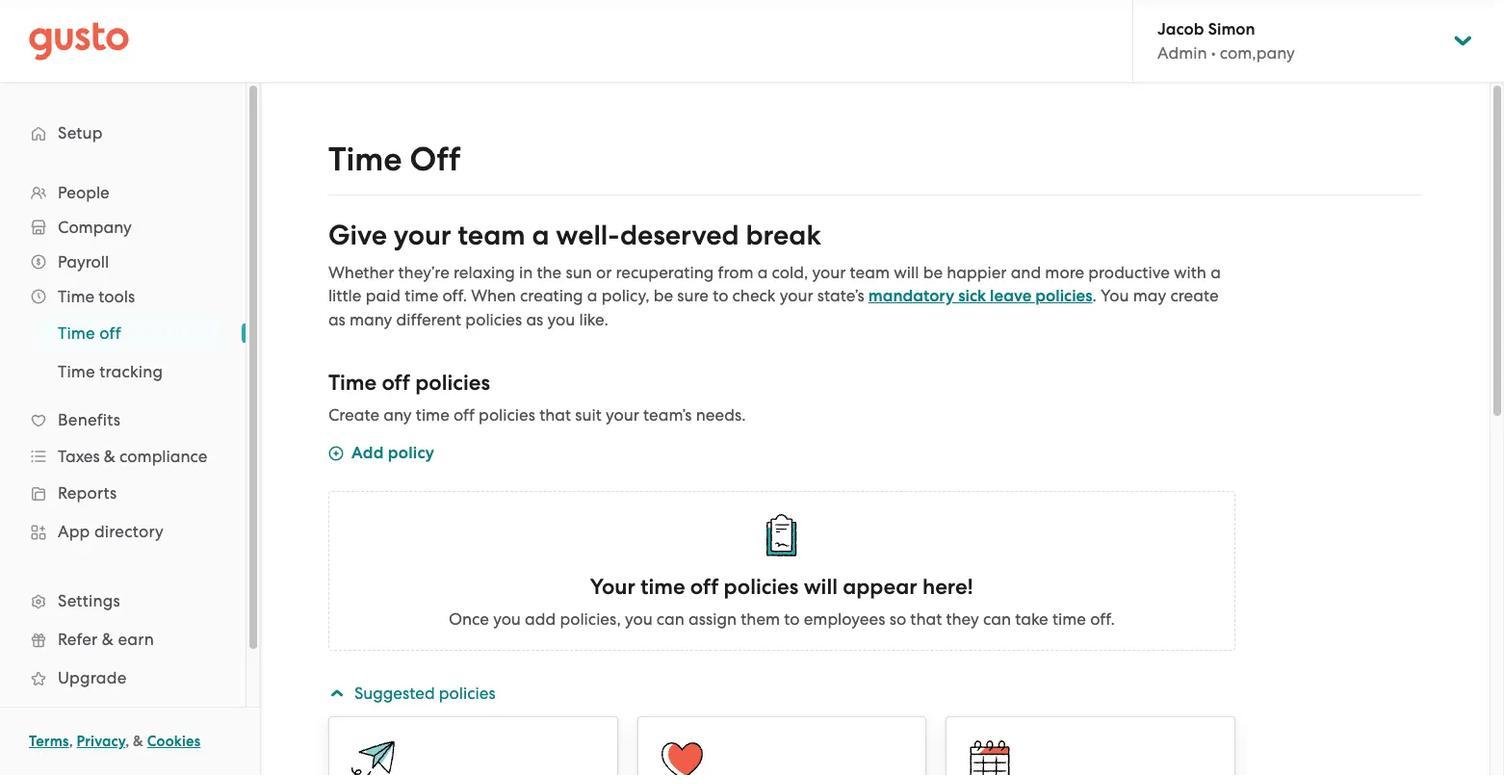 Task type: locate. For each thing, give the bounding box(es) containing it.
time down 'they're'
[[405, 286, 439, 305]]

app
[[58, 522, 90, 541]]

policies down when
[[466, 310, 522, 330]]

team up state's
[[850, 263, 890, 282]]

time inside time off policies create any time off policies that suit your team's needs.
[[416, 406, 450, 425]]

1 can from the left
[[657, 610, 685, 629]]

whether they're relaxing in the sun or recuperating from a cold, your team will be happier and more productive with a little paid time off. when creating a policy, be sure to check your state's
[[328, 263, 1222, 305]]

& inside refer & earn link
[[102, 630, 114, 649]]

policies up them
[[724, 574, 799, 600]]

in
[[519, 263, 533, 282]]

time down 'time off'
[[58, 362, 95, 382]]

time right your
[[641, 574, 686, 600]]

1 horizontal spatial to
[[785, 610, 800, 629]]

sick
[[959, 286, 987, 306]]

policies
[[1036, 286, 1093, 306], [466, 310, 522, 330], [415, 370, 490, 396], [479, 406, 536, 425], [724, 574, 799, 600], [439, 684, 496, 703]]

benefits link
[[19, 403, 226, 437]]

your up state's
[[813, 263, 846, 282]]

time for time tracking
[[58, 362, 95, 382]]

a right 'with'
[[1211, 263, 1222, 282]]

home image
[[29, 22, 129, 60]]

your up 'they're'
[[394, 219, 452, 252]]

0 horizontal spatial team
[[458, 219, 526, 252]]

when
[[471, 286, 516, 305]]

may
[[1134, 286, 1167, 305]]

as down the creating
[[526, 310, 544, 330]]

little
[[328, 286, 362, 305]]

refer & earn
[[58, 630, 154, 649]]

leave
[[991, 286, 1032, 306]]

off down the tools
[[99, 324, 121, 343]]

time left off
[[328, 140, 402, 179]]

0 vertical spatial that
[[540, 406, 571, 425]]

be down recuperating
[[654, 286, 674, 305]]

you
[[1101, 286, 1130, 305]]

that right so
[[911, 610, 943, 629]]

from
[[718, 263, 754, 282]]

0 horizontal spatial be
[[654, 286, 674, 305]]

time down payroll
[[58, 287, 95, 306]]

simon
[[1209, 19, 1256, 40]]

1 horizontal spatial will
[[894, 263, 920, 282]]

with
[[1174, 263, 1207, 282]]

jacob
[[1158, 19, 1205, 40]]

that left the suit
[[540, 406, 571, 425]]

taxes & compliance
[[58, 447, 208, 466]]

will up 'mandatory'
[[894, 263, 920, 282]]

2 can from the left
[[984, 610, 1012, 629]]

can left assign
[[657, 610, 685, 629]]

1 horizontal spatial you
[[548, 310, 575, 330]]

to right them
[[785, 610, 800, 629]]

give
[[328, 219, 387, 252]]

off
[[99, 324, 121, 343], [382, 370, 410, 396], [454, 406, 475, 425], [691, 574, 719, 600]]

policies right suggested
[[439, 684, 496, 703]]

cold,
[[772, 263, 809, 282]]

to right sure
[[713, 286, 729, 305]]

1 vertical spatial team
[[850, 263, 890, 282]]

mandatory sick leave policies link
[[869, 286, 1093, 306]]

reports link
[[19, 476, 226, 511]]

you down your
[[625, 610, 653, 629]]

time inside dropdown button
[[58, 287, 95, 306]]

once
[[449, 610, 489, 629]]

1 vertical spatial that
[[911, 610, 943, 629]]

1 vertical spatial &
[[102, 630, 114, 649]]

mandatory sick leave policies
[[869, 286, 1093, 306]]

off
[[410, 140, 461, 179]]

taxes
[[58, 447, 100, 466]]

can
[[657, 610, 685, 629], [984, 610, 1012, 629]]

0 horizontal spatial as
[[328, 310, 346, 330]]

1 vertical spatial off.
[[1091, 610, 1115, 629]]

your right the suit
[[606, 406, 640, 425]]

0 vertical spatial &
[[104, 447, 116, 466]]

a up like.
[[587, 286, 598, 305]]

time off link
[[35, 316, 226, 351]]

directory
[[94, 522, 164, 541]]

create
[[328, 406, 380, 425]]

1 horizontal spatial as
[[526, 310, 544, 330]]

your
[[394, 219, 452, 252], [813, 263, 846, 282], [780, 286, 814, 305], [606, 406, 640, 425]]

. you may create as many different policies as you like.
[[328, 286, 1219, 330]]

be up 'mandatory'
[[924, 263, 943, 282]]

your time off policies will appear here!
[[590, 574, 974, 600]]

0 vertical spatial will
[[894, 263, 920, 282]]

that
[[540, 406, 571, 425], [911, 610, 943, 629]]

give your team a well-deserved break
[[328, 219, 822, 252]]

team up relaxing
[[458, 219, 526, 252]]

off. up different
[[443, 286, 467, 305]]

1 list from the top
[[0, 175, 246, 736]]

time right any
[[416, 406, 450, 425]]

0 horizontal spatial to
[[713, 286, 729, 305]]

people button
[[19, 175, 226, 210]]

will up employees
[[804, 574, 838, 600]]

mandatory
[[869, 286, 955, 306]]

off.
[[443, 286, 467, 305], [1091, 610, 1115, 629]]

0 vertical spatial off.
[[443, 286, 467, 305]]

a
[[532, 219, 550, 252], [758, 263, 768, 282], [1211, 263, 1222, 282], [587, 286, 598, 305]]

your
[[590, 574, 636, 600]]

you
[[548, 310, 575, 330], [493, 610, 521, 629], [625, 610, 653, 629]]

1 vertical spatial to
[[785, 610, 800, 629]]

.
[[1093, 286, 1097, 305]]

, left cookies
[[125, 733, 129, 751]]

the
[[537, 263, 562, 282]]

& right taxes
[[104, 447, 116, 466]]

1 horizontal spatial team
[[850, 263, 890, 282]]

list containing time off
[[0, 314, 246, 391]]

0 horizontal spatial that
[[540, 406, 571, 425]]

time for time tools
[[58, 287, 95, 306]]

they're
[[398, 263, 450, 282]]

&
[[104, 447, 116, 466], [102, 630, 114, 649], [133, 733, 144, 751]]

time down time tools
[[58, 324, 95, 343]]

you left add
[[493, 610, 521, 629]]

terms
[[29, 733, 69, 751]]

time up create
[[328, 370, 377, 396]]

& left cookies
[[133, 733, 144, 751]]

1 as from the left
[[328, 310, 346, 330]]

1 horizontal spatial be
[[924, 263, 943, 282]]

policies,
[[560, 610, 621, 629]]

your inside time off policies create any time off policies that suit your team's needs.
[[606, 406, 640, 425]]

off. right take
[[1091, 610, 1115, 629]]

cookies
[[147, 733, 201, 751]]

as
[[328, 310, 346, 330], [526, 310, 544, 330]]

recuperating
[[616, 263, 714, 282]]

off up any
[[382, 370, 410, 396]]

0 horizontal spatial ,
[[69, 733, 73, 751]]

0 horizontal spatial off.
[[443, 286, 467, 305]]

& left earn
[[102, 630, 114, 649]]

once you add policies, you can assign them to employees so that they can take time off.
[[449, 610, 1115, 629]]

more
[[1046, 263, 1085, 282]]

happier
[[947, 263, 1007, 282]]

list
[[0, 175, 246, 736], [0, 314, 246, 391]]

you down the creating
[[548, 310, 575, 330]]

suggested policies tab
[[325, 671, 1236, 717]]

1 vertical spatial be
[[654, 286, 674, 305]]

any
[[384, 406, 412, 425]]

productive
[[1089, 263, 1170, 282]]

policy,
[[602, 286, 650, 305]]

1 horizontal spatial ,
[[125, 733, 129, 751]]

policies inside tab
[[439, 684, 496, 703]]

0 vertical spatial to
[[713, 286, 729, 305]]

here!
[[923, 574, 974, 600]]

,
[[69, 733, 73, 751], [125, 733, 129, 751]]

0 horizontal spatial can
[[657, 610, 685, 629]]

company button
[[19, 210, 226, 245]]

•
[[1212, 43, 1217, 63]]

policies down more
[[1036, 286, 1093, 306]]

1 vertical spatial will
[[804, 574, 838, 600]]

people
[[58, 183, 110, 202]]

different
[[396, 310, 462, 330]]

0 horizontal spatial will
[[804, 574, 838, 600]]

your down "cold,"
[[780, 286, 814, 305]]

as down little
[[328, 310, 346, 330]]

relaxing
[[454, 263, 515, 282]]

, left privacy link
[[69, 733, 73, 751]]

& inside taxes & compliance "dropdown button"
[[104, 447, 116, 466]]

1 horizontal spatial can
[[984, 610, 1012, 629]]

2 list from the top
[[0, 314, 246, 391]]

can right the they
[[984, 610, 1012, 629]]

policy
[[388, 443, 435, 463]]



Task type: describe. For each thing, give the bounding box(es) containing it.
add policy button
[[328, 442, 435, 468]]

app directory link
[[19, 514, 226, 549]]

app directory
[[58, 522, 164, 541]]

team inside whether they're relaxing in the sun or recuperating from a cold, your team will be happier and more productive with a little paid time off. when creating a policy, be sure to check your state's
[[850, 263, 890, 282]]

terms link
[[29, 733, 69, 751]]

upgrade
[[58, 669, 127, 688]]

privacy
[[77, 733, 125, 751]]

2 , from the left
[[125, 733, 129, 751]]

time off
[[58, 324, 121, 343]]

off up assign
[[691, 574, 719, 600]]

and
[[1011, 263, 1042, 282]]

time right take
[[1053, 610, 1087, 629]]

off. inside whether they're relaxing in the sun or recuperating from a cold, your team will be happier and more productive with a little paid time off. when creating a policy, be sure to check your state's
[[443, 286, 467, 305]]

time for time off
[[58, 324, 95, 343]]

check
[[733, 286, 776, 305]]

privacy link
[[77, 733, 125, 751]]

& for earn
[[102, 630, 114, 649]]

2 as from the left
[[526, 310, 544, 330]]

them
[[741, 610, 781, 629]]

0 vertical spatial team
[[458, 219, 526, 252]]

will inside whether they're relaxing in the sun or recuperating from a cold, your team will be happier and more productive with a little paid time off. when creating a policy, be sure to check your state's
[[894, 263, 920, 282]]

state's
[[818, 286, 865, 305]]

deserved
[[620, 219, 740, 252]]

assign
[[689, 610, 737, 629]]

well-
[[556, 219, 620, 252]]

0 horizontal spatial you
[[493, 610, 521, 629]]

time tools button
[[19, 279, 226, 314]]

you inside . you may create as many different policies as you like.
[[548, 310, 575, 330]]

sure
[[678, 286, 709, 305]]

needs.
[[696, 406, 746, 425]]

time inside whether they're relaxing in the sun or recuperating from a cold, your team will be happier and more productive with a little paid time off. when creating a policy, be sure to check your state's
[[405, 286, 439, 305]]

that inside time off policies create any time off policies that suit your team's needs.
[[540, 406, 571, 425]]

company
[[58, 218, 132, 237]]

jacob simon admin • com,pany
[[1158, 19, 1296, 63]]

setup link
[[19, 116, 226, 150]]

time tracking
[[58, 362, 163, 382]]

admin
[[1158, 43, 1208, 63]]

payroll button
[[19, 245, 226, 279]]

tracking
[[99, 362, 163, 382]]

add
[[525, 610, 556, 629]]

break
[[746, 219, 822, 252]]

off inside the gusto navigation element
[[99, 324, 121, 343]]

refer
[[58, 630, 98, 649]]

setup
[[58, 123, 103, 143]]

time inside time off policies create any time off policies that suit your team's needs.
[[328, 370, 377, 396]]

reports
[[58, 484, 117, 503]]

settings
[[58, 592, 120, 611]]

whether
[[328, 263, 394, 282]]

so
[[890, 610, 907, 629]]

module__icon___go7vc image
[[328, 446, 344, 462]]

gusto navigation element
[[0, 83, 246, 767]]

suggested policies
[[354, 684, 496, 703]]

settings link
[[19, 584, 226, 619]]

1 horizontal spatial that
[[911, 610, 943, 629]]

policies inside . you may create as many different policies as you like.
[[466, 310, 522, 330]]

they
[[947, 610, 980, 629]]

cookies button
[[147, 730, 201, 753]]

many
[[350, 310, 392, 330]]

2 horizontal spatial you
[[625, 610, 653, 629]]

0 vertical spatial be
[[924, 263, 943, 282]]

create
[[1171, 286, 1219, 305]]

suit
[[575, 406, 602, 425]]

time tracking link
[[35, 355, 226, 389]]

tools
[[99, 287, 135, 306]]

time off policies create any time off policies that suit your team's needs.
[[328, 370, 746, 425]]

off right any
[[454, 406, 475, 425]]

take
[[1016, 610, 1049, 629]]

arrow right image
[[325, 686, 348, 702]]

a up the
[[532, 219, 550, 252]]

suggested
[[354, 684, 435, 703]]

refer & earn link
[[19, 622, 226, 657]]

a up check
[[758, 263, 768, 282]]

2 vertical spatial &
[[133, 733, 144, 751]]

appear
[[843, 574, 918, 600]]

policies down different
[[415, 370, 490, 396]]

sun
[[566, 263, 592, 282]]

1 horizontal spatial off.
[[1091, 610, 1115, 629]]

time tools
[[58, 287, 135, 306]]

or
[[596, 263, 612, 282]]

& for compliance
[[104, 447, 116, 466]]

paid
[[366, 286, 401, 305]]

to inside whether they're relaxing in the sun or recuperating from a cold, your team will be happier and more productive with a little paid time off. when creating a policy, be sure to check your state's
[[713, 286, 729, 305]]

policies left the suit
[[479, 406, 536, 425]]

add policy
[[352, 443, 435, 463]]

team's
[[644, 406, 692, 425]]

creating
[[520, 286, 583, 305]]

upgrade link
[[19, 661, 226, 696]]

list containing people
[[0, 175, 246, 736]]

time for time off
[[328, 140, 402, 179]]

time off
[[328, 140, 461, 179]]

1 , from the left
[[69, 733, 73, 751]]

taxes & compliance button
[[19, 439, 226, 474]]

payroll
[[58, 252, 109, 272]]

like.
[[579, 310, 609, 330]]



Task type: vqa. For each thing, say whether or not it's contained in the screenshot.
Refer & earn link
yes



